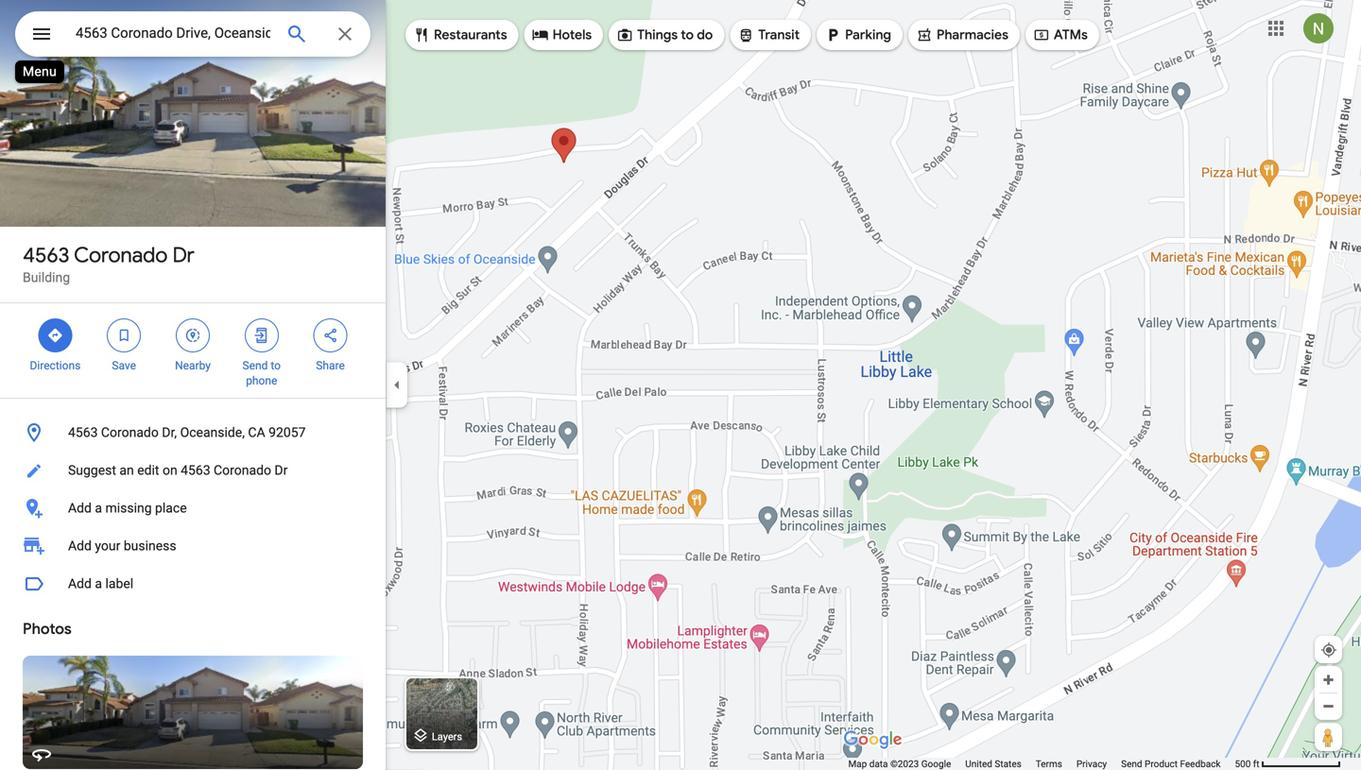 Task type: locate. For each thing, give the bounding box(es) containing it.
4563 right 'on'
[[181, 463, 211, 479]]

 atms
[[1034, 25, 1088, 45]]

1 vertical spatial add
[[68, 539, 92, 554]]

coronado up 
[[74, 242, 168, 269]]

to inside  things to do
[[681, 26, 694, 44]]

 button
[[15, 11, 68, 61]]

a for label
[[95, 576, 102, 592]]

0 vertical spatial add
[[68, 501, 92, 516]]

map
[[849, 759, 868, 770]]

add for add a label
[[68, 576, 92, 592]]

none field inside 4563 coronado drive, oceanside, ca field
[[76, 22, 271, 44]]

send to phone
[[243, 359, 281, 388]]

pharmacies
[[937, 26, 1009, 44]]

coronado up an
[[101, 425, 159, 441]]

send up phone
[[243, 359, 268, 373]]

add left your
[[68, 539, 92, 554]]

1 add from the top
[[68, 501, 92, 516]]

building
[[23, 270, 70, 286]]

send inside button
[[1122, 759, 1143, 770]]

missing
[[105, 501, 152, 516]]

phone
[[246, 375, 277, 388]]

coronado
[[74, 242, 168, 269], [101, 425, 159, 441], [214, 463, 271, 479]]

2 vertical spatial coronado
[[214, 463, 271, 479]]

a left missing
[[95, 501, 102, 516]]


[[47, 325, 64, 346]]

send product feedback button
[[1122, 759, 1221, 771]]

4563 for dr
[[23, 242, 69, 269]]

add left label
[[68, 576, 92, 592]]

add
[[68, 501, 92, 516], [68, 539, 92, 554], [68, 576, 92, 592]]

4563 coronado dr, oceanside, ca 92057
[[68, 425, 306, 441]]

1 a from the top
[[95, 501, 102, 516]]

0 vertical spatial send
[[243, 359, 268, 373]]

1 vertical spatial a
[[95, 576, 102, 592]]

footer inside google maps element
[[849, 759, 1236, 771]]

4563 Coronado Drive, Oceanside, CA field
[[15, 11, 371, 57]]

a left label
[[95, 576, 102, 592]]

dr inside button
[[275, 463, 288, 479]]

0 horizontal spatial to
[[271, 359, 281, 373]]

4563 up suggest
[[68, 425, 98, 441]]

share
[[316, 359, 345, 373]]

send inside 'send to phone'
[[243, 359, 268, 373]]

dr up 
[[173, 242, 195, 269]]

restaurants
[[434, 26, 508, 44]]

1 vertical spatial coronado
[[101, 425, 159, 441]]

0 horizontal spatial send
[[243, 359, 268, 373]]

states
[[995, 759, 1022, 770]]

4563 inside 4563 coronado dr building
[[23, 242, 69, 269]]

0 horizontal spatial dr
[[173, 242, 195, 269]]

hotels
[[553, 26, 592, 44]]


[[413, 25, 430, 45]]

500
[[1236, 759, 1252, 770]]

0 vertical spatial coronado
[[74, 242, 168, 269]]

send
[[243, 359, 268, 373], [1122, 759, 1143, 770]]

0 vertical spatial 4563
[[23, 242, 69, 269]]

dr,
[[162, 425, 177, 441]]


[[30, 20, 53, 48]]

to up phone
[[271, 359, 281, 373]]

data
[[870, 759, 889, 770]]

business
[[124, 539, 176, 554]]

1 vertical spatial send
[[1122, 759, 1143, 770]]

do
[[697, 26, 713, 44]]

united
[[966, 759, 993, 770]]

add a label button
[[0, 566, 386, 603]]

oceanside,
[[180, 425, 245, 441]]

send left product
[[1122, 759, 1143, 770]]

0 vertical spatial dr
[[173, 242, 195, 269]]

dr down 92057
[[275, 463, 288, 479]]

a
[[95, 501, 102, 516], [95, 576, 102, 592]]

1 horizontal spatial dr
[[275, 463, 288, 479]]

dr
[[173, 242, 195, 269], [275, 463, 288, 479]]

footer containing map data ©2023 google
[[849, 759, 1236, 771]]

4563 coronado dr main content
[[0, 0, 386, 771]]

1 horizontal spatial send
[[1122, 759, 1143, 770]]

4563 up building
[[23, 242, 69, 269]]

coronado down 'ca'
[[214, 463, 271, 479]]

1 vertical spatial to
[[271, 359, 281, 373]]

coronado inside 4563 coronado dr, oceanside, ca 92057 button
[[101, 425, 159, 441]]

to
[[681, 26, 694, 44], [271, 359, 281, 373]]

2 add from the top
[[68, 539, 92, 554]]

2 vertical spatial 4563
[[181, 463, 211, 479]]

0 vertical spatial to
[[681, 26, 694, 44]]


[[184, 325, 201, 346]]

2 vertical spatial add
[[68, 576, 92, 592]]

suggest an edit on 4563 coronado dr
[[68, 463, 288, 479]]

2 a from the top
[[95, 576, 102, 592]]

to left do
[[681, 26, 694, 44]]

add down suggest
[[68, 501, 92, 516]]

1 horizontal spatial to
[[681, 26, 694, 44]]

500 ft button
[[1236, 759, 1342, 770]]


[[116, 325, 133, 346]]

coronado inside 4563 coronado dr building
[[74, 242, 168, 269]]

footer
[[849, 759, 1236, 771]]

google
[[922, 759, 952, 770]]

1 vertical spatial dr
[[275, 463, 288, 479]]

4563
[[23, 242, 69, 269], [68, 425, 98, 441], [181, 463, 211, 479]]

1 vertical spatial 4563
[[68, 425, 98, 441]]

3 add from the top
[[68, 576, 92, 592]]

place
[[155, 501, 187, 516]]

on
[[163, 463, 178, 479]]

show your location image
[[1321, 642, 1338, 659]]


[[738, 25, 755, 45]]

None field
[[76, 22, 271, 44]]

4563 coronado dr building
[[23, 242, 195, 286]]

coronado for dr
[[74, 242, 168, 269]]

0 vertical spatial a
[[95, 501, 102, 516]]

united states
[[966, 759, 1022, 770]]

 search field
[[15, 11, 371, 61]]



Task type: vqa. For each thing, say whether or not it's contained in the screenshot.
privacy
yes



Task type: describe. For each thing, give the bounding box(es) containing it.
4563 coronado dr, oceanside, ca 92057 button
[[0, 414, 386, 452]]

zoom in image
[[1322, 673, 1336, 688]]

your
[[95, 539, 120, 554]]


[[253, 325, 270, 346]]


[[825, 25, 842, 45]]


[[617, 25, 634, 45]]

google account: natalie lubich  
(natalie.lubich@adept.ai) image
[[1304, 13, 1335, 44]]

product
[[1145, 759, 1178, 770]]

zoom out image
[[1322, 700, 1336, 714]]

 restaurants
[[413, 25, 508, 45]]

atms
[[1054, 26, 1088, 44]]

 hotels
[[532, 25, 592, 45]]

send for send to phone
[[243, 359, 268, 373]]


[[916, 25, 933, 45]]

collapse side panel image
[[387, 375, 408, 396]]

privacy
[[1077, 759, 1108, 770]]

©2023
[[891, 759, 920, 770]]

layers
[[432, 731, 462, 743]]

add a missing place button
[[0, 490, 386, 528]]

dr inside 4563 coronado dr building
[[173, 242, 195, 269]]

suggest an edit on 4563 coronado dr button
[[0, 452, 386, 490]]

send product feedback
[[1122, 759, 1221, 770]]

to inside 'send to phone'
[[271, 359, 281, 373]]


[[532, 25, 549, 45]]

directions
[[30, 359, 81, 373]]

actions for 4563 coronado dr region
[[0, 304, 386, 398]]

 pharmacies
[[916, 25, 1009, 45]]

add a label
[[68, 576, 134, 592]]

photos
[[23, 620, 72, 639]]

add a missing place
[[68, 501, 187, 516]]


[[1034, 25, 1051, 45]]

add your business link
[[0, 528, 386, 566]]

parking
[[846, 26, 892, 44]]

an
[[120, 463, 134, 479]]

terms button
[[1036, 759, 1063, 771]]

transit
[[759, 26, 800, 44]]

ca
[[248, 425, 265, 441]]

ft
[[1254, 759, 1260, 770]]

label
[[105, 576, 134, 592]]

coronado for dr,
[[101, 425, 159, 441]]

privacy button
[[1077, 759, 1108, 771]]

things
[[638, 26, 678, 44]]

add for add your business
[[68, 539, 92, 554]]

92057
[[269, 425, 306, 441]]

suggest
[[68, 463, 116, 479]]

4563 for dr,
[[68, 425, 98, 441]]

show street view coverage image
[[1316, 724, 1343, 752]]

500 ft
[[1236, 759, 1260, 770]]

google maps element
[[0, 0, 1362, 771]]

 transit
[[738, 25, 800, 45]]

map data ©2023 google
[[849, 759, 952, 770]]

add for add a missing place
[[68, 501, 92, 516]]

save
[[112, 359, 136, 373]]

nearby
[[175, 359, 211, 373]]

edit
[[137, 463, 159, 479]]

coronado inside 'suggest an edit on 4563 coronado dr' button
[[214, 463, 271, 479]]

add your business
[[68, 539, 176, 554]]

send for send product feedback
[[1122, 759, 1143, 770]]

 parking
[[825, 25, 892, 45]]

terms
[[1036, 759, 1063, 770]]

 things to do
[[617, 25, 713, 45]]

feedback
[[1181, 759, 1221, 770]]

united states button
[[966, 759, 1022, 771]]

a for missing
[[95, 501, 102, 516]]


[[322, 325, 339, 346]]



